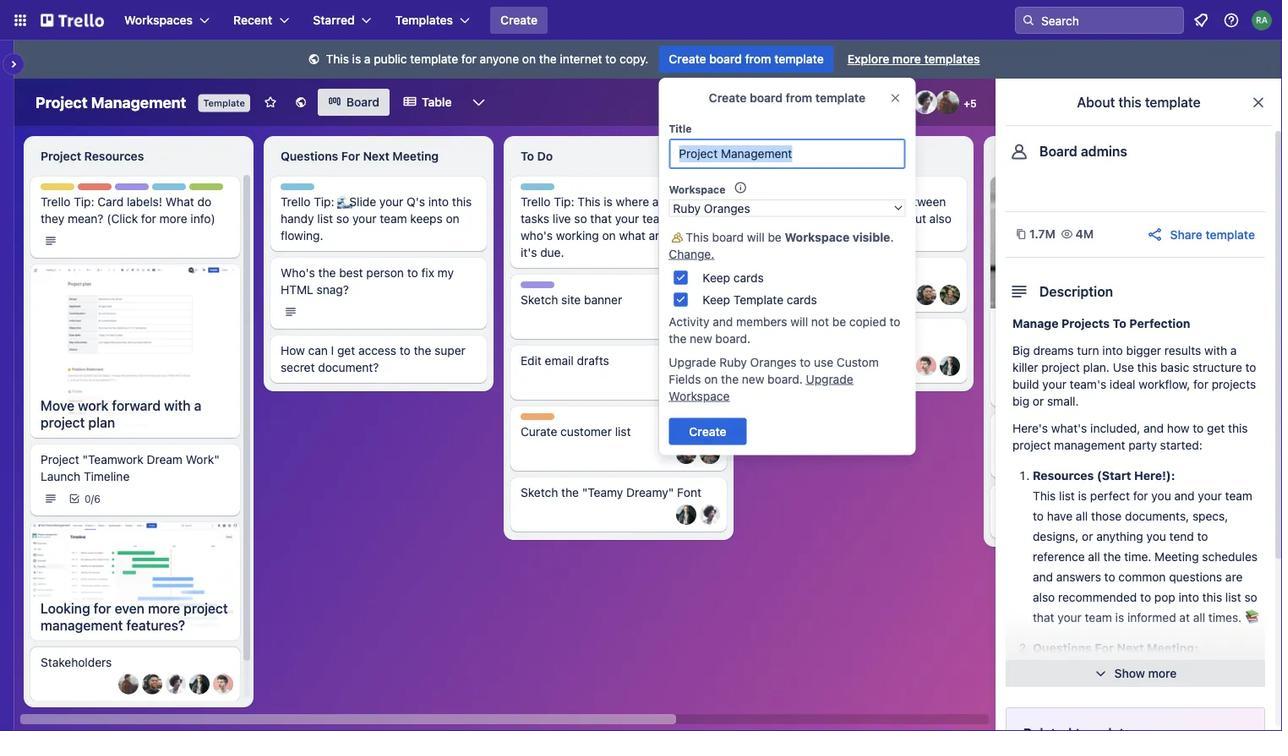 Task type: describe. For each thing, give the bounding box(es) containing it.
team inside "trello tip trello tip: 🌊slide your q's into this handy list so your team keeps on flowing."
[[380, 212, 407, 226]]

workspace inside 'this board will be workspace visible . change.'
[[785, 230, 850, 244]]

caity (caity) image
[[870, 90, 893, 114]]

that inside the questions for next meeting: never again forget that important question you thought of in the shower this morning! slide your q's into this handy list so your team keeps on flowi
[[1137, 661, 1159, 675]]

trello tip: 🌊slide your q's into this handy list so your team keeps on flowing. link
[[281, 194, 477, 244]]

your down slide
[[1105, 722, 1129, 731]]

this down shower in the bottom right of the page
[[1210, 702, 1230, 716]]

keeps inside "trello tip trello tip: 🌊slide your q's into this handy list so your team keeps on flowing."
[[410, 212, 443, 226]]

social
[[761, 337, 794, 351]]

to up recommended
[[1104, 570, 1115, 584]]

javier (javier85303346) image for stakeholders
[[118, 674, 139, 694]]

included,
[[1090, 421, 1140, 435]]

search image
[[1022, 14, 1035, 27]]

done
[[878, 212, 905, 226]]

handy inside the questions for next meeting: never again forget that important question you thought of in the shower this morning! slide your q's into this handy list so your team keeps on flowi
[[1033, 722, 1066, 731]]

bigger
[[1126, 344, 1161, 358]]

get inside how can i get access to the super secret document?
[[337, 344, 355, 358]]

color: sky, title: "trello tip" element for trello tip: this is where assigned tasks live so that your team can see who's working on what and when it's due.
[[521, 183, 566, 196]]

To Do text field
[[511, 143, 727, 170]]

project inside big dreams turn into bigger results with a killer project plan. use this basic structure to build your team's ideal workflow, for projects big or small.
[[1042, 360, 1080, 374]]

upgrade ruby oranges to use custom fields on the new board.
[[669, 355, 879, 386]]

board admins
[[1040, 143, 1127, 159]]

color: red, title: "priority" element
[[78, 183, 113, 196]]

handy inside "trello tip trello tip: 🌊slide your q's into this handy list so your team keeps on flowing."
[[281, 212, 314, 226]]

1 vertical spatial board
[[750, 91, 783, 105]]

pending
[[761, 149, 807, 163]]

sketch inside design team sketch site banner
[[521, 293, 558, 307]]

awaiting
[[761, 229, 806, 243]]

board for board
[[346, 95, 380, 109]]

be inside 'this board will be workspace visible . change.'
[[768, 230, 782, 244]]

1 tip from the left
[[182, 184, 198, 196]]

4m
[[1076, 227, 1094, 241]]

board. inside upgrade ruby oranges to use custom fields on the new board.
[[768, 372, 803, 386]]

the left ""teamy"
[[561, 486, 579, 500]]

assets
[[833, 337, 868, 351]]

0 vertical spatial from
[[745, 52, 771, 66]]

or inside big dreams turn into bigger results with a killer project plan. use this basic structure to build your team's ideal workflow, for projects big or small.
[[1033, 394, 1044, 408]]

5
[[970, 97, 977, 109]]

more inside "looking for even more project management features?"
[[148, 600, 180, 616]]

+ 5
[[964, 97, 977, 109]]

show more button
[[1006, 660, 1265, 687]]

to inside the 'keep cards keep template cards activity and members will not be copied to the new board.'
[[890, 314, 901, 328]]

super
[[435, 344, 466, 358]]

template left caity (caity) image
[[815, 91, 866, 105]]

edit
[[521, 354, 542, 368]]

answers
[[1056, 570, 1101, 584]]

to left have at bottom
[[1033, 509, 1044, 523]]

the inside the questions for next meeting: never again forget that important question you thought of in the shower this morning! slide your q's into this handy list so your team keeps on flowi
[[1179, 682, 1197, 696]]

template right about
[[1145, 94, 1201, 110]]

into inside the questions for next meeting: never again forget that important question you thought of in the shower this morning! slide your q's into this handy list so your team keeps on flowi
[[1187, 702, 1207, 716]]

1 vertical spatial create board from template
[[709, 91, 866, 105]]

2 vertical spatial create
[[709, 91, 747, 105]]

"teamy
[[582, 486, 623, 500]]

todd (todd05497623) image
[[213, 674, 233, 694]]

trello inside trello tip: card labels! what do they mean? (click for more info)
[[41, 195, 71, 209]]

what's
[[1051, 421, 1087, 435]]

this inside resources (start here!): this list is perfect for you and your team to have all those documents, specs, designs, or anything you tend to reference all the time. meeting schedules and answers to common questions are also recommended to pop into this list so that your team is informed at all times. 📚
[[1202, 590, 1222, 604]]

tip: inside trello tip: card labels! what do they mean? (click for more info)
[[74, 195, 94, 209]]

0 vertical spatial board
[[709, 52, 742, 66]]

stakeholders
[[41, 655, 112, 669]]

are inside resources (start here!): this list is perfect for you and your team to have all those documents, specs, designs, or anything you tend to reference all the time. meeting schedules and answers to common questions are also recommended to pop into this list so that your team is informed at all times. 📚
[[1225, 570, 1243, 584]]

list inside the questions for next meeting: never again forget that important question you thought of in the shower this morning! slide your q's into this handy list so your team keeps on flowi
[[1070, 722, 1085, 731]]

sketch inside sketch the "teamy dreamy" font 'link'
[[521, 486, 558, 500]]

tip for trello tip: this is where assigned tasks live so that your team can see who's working on what and when it's due.
[[551, 184, 566, 196]]

board. inside the 'keep cards keep template cards activity and members will not be copied to the new board.'
[[715, 331, 751, 345]]

questions for next meeting: never again forget that important question you thought of in the shower this morning! slide your q's into this handy list so your team keeps on flowi
[[1033, 641, 1258, 731]]

management inside "looking for even more project management features?"
[[41, 617, 123, 633]]

that inside resources (start here!): this list is perfect for you and your team to have all those documents, specs, designs, or anything you tend to reference all the time. meeting schedules and answers to common questions are also recommended to pop into this list so that your team is informed at all times. 📚
[[1033, 611, 1054, 625]]

to inside upgrade ruby oranges to use custom fields on the new board.
[[800, 355, 811, 369]]

tip for trello tip: 🌊slide your q's into this handy list so your team keeps on flowing.
[[311, 184, 326, 196]]

brooke (brooke94205718) image for chris (chris42642663) image over font
[[700, 444, 720, 464]]

0 horizontal spatial design
[[115, 184, 149, 196]]

your up specs,
[[1198, 489, 1222, 503]]

1 vertical spatial all
[[1088, 550, 1100, 564]]

0 / 6
[[85, 493, 100, 505]]

but
[[908, 212, 926, 226]]

0 vertical spatial you
[[1152, 489, 1171, 503]]

tasks for that
[[761, 212, 789, 226]]

to inside how can i get access to the super secret document?
[[400, 344, 411, 358]]

legal review
[[761, 266, 829, 280]]

to right tend at the bottom of page
[[1197, 530, 1208, 543]]

here's
[[1013, 421, 1048, 435]]

those inside resources (start here!): this list is perfect for you and your team to have all those documents, specs, designs, or anything you tend to reference all the time. meeting schedules and answers to common questions are also recommended to pop into this list so that your team is informed at all times. 📚
[[1091, 509, 1122, 523]]

halp
[[189, 184, 212, 196]]

open information menu image
[[1223, 12, 1240, 29]]

when
[[672, 229, 702, 243]]

started:
[[1160, 438, 1203, 452]]

color: orange, title: "one more step" element
[[521, 413, 554, 420]]

Questions For Next Meeting text field
[[270, 143, 487, 170]]

project inside move work forward with a project plan
[[41, 415, 85, 431]]

board for board admins
[[1040, 143, 1078, 159]]

0 vertical spatial color: purple, title: "design team" element
[[115, 183, 178, 196]]

resources (start here!): this list is perfect for you and your team to have all those documents, specs, designs, or anything you tend to reference all the time. meeting schedules and answers to common questions are also recommended to pop into this list so that your team is informed at all times. 📚
[[1033, 469, 1258, 625]]

meeting inside resources (start here!): this list is perfect for you and your team to have all those documents, specs, designs, or anything you tend to reference all the time. meeting schedules and answers to common questions are also recommended to pop into this list so that your team is informed at all times. 📚
[[1155, 550, 1199, 564]]

1 horizontal spatial create
[[669, 52, 706, 66]]

shower
[[1200, 682, 1239, 696]]

create board from template link
[[659, 46, 834, 73]]

list up have at bottom
[[1059, 489, 1075, 503]]

also inside trello tip trello tip: 💬for those in-between tasks that are almost done but also awaiting one last step.
[[929, 212, 952, 226]]

about
[[1077, 94, 1115, 110]]

board inside 'this board will be workspace visible . change.'
[[712, 230, 744, 244]]

forward
[[112, 398, 161, 414]]

those inside trello tip trello tip: 💬for those in-between tasks that are almost done but also awaiting one last step.
[[851, 195, 881, 209]]

javier (javier85303346) image
[[936, 90, 959, 114]]

share template button
[[1147, 226, 1255, 243]]

have
[[1047, 509, 1073, 523]]

0 horizontal spatial team
[[152, 184, 178, 196]]

looking for even more project management features? link
[[30, 593, 240, 640]]

what
[[165, 195, 194, 209]]

show more
[[1114, 666, 1177, 680]]

project inside here's what's included, and how to get this project management party started:
[[1013, 438, 1051, 452]]

the left the internet
[[539, 52, 557, 66]]

more inside trello tip: card labels! what do they mean? (click for more info)
[[159, 212, 187, 226]]

on inside trello tip trello tip: this is where assigned tasks live so that your team can see who's working on what and when it's due.
[[602, 229, 616, 243]]

on inside the questions for next meeting: never again forget that important question you thought of in the shower this morning! slide your q's into this handy list so your team keeps on flowi
[[1198, 722, 1212, 731]]

new inside upgrade ruby oranges to use custom fields on the new board.
[[742, 372, 764, 386]]

2 vertical spatial all
[[1193, 611, 1205, 625]]

color: yellow, title: "copy request" element
[[41, 183, 74, 190]]

table
[[422, 95, 452, 109]]

this inside trello tip trello tip: this is where assigned tasks live so that your team can see who's working on what and when it's due.
[[578, 195, 601, 209]]

0 vertical spatial janelle (janelle549) image
[[914, 90, 937, 114]]

meeting:
[[1147, 641, 1199, 655]]

can inside how can i get access to the super secret document?
[[308, 344, 328, 358]]

0 vertical spatial all
[[1076, 509, 1088, 523]]

perfect
[[1090, 489, 1130, 503]]

edit email drafts link
[[521, 352, 717, 369]]

important
[[1162, 661, 1215, 675]]

timeline
[[84, 470, 130, 483]]

team inside the questions for next meeting: never again forget that important question you thought of in the shower this morning! slide your q's into this handy list so your team keeps on flowi
[[1132, 722, 1159, 731]]

for inside resources (start here!): this list is perfect for you and your team to have all those documents, specs, designs, or anything you tend to reference all the time. meeting schedules and answers to common questions are also recommended to pop into this list so that your team is informed at all times. 📚
[[1133, 489, 1148, 503]]

janelle (janelle549) image
[[166, 674, 186, 694]]

0 horizontal spatial template
[[203, 98, 245, 109]]

javier (javier85303346) image for edit email drafts
[[676, 373, 696, 393]]

big
[[1013, 394, 1030, 408]]

for inside trello tip: card labels! what do they mean? (click for more info)
[[141, 212, 156, 226]]

this inside "trello tip trello tip: 🌊slide your q's into this handy list so your team keeps on flowing."
[[452, 195, 472, 209]]

trello tip halp
[[152, 184, 212, 196]]

Pending text field
[[751, 143, 967, 170]]

are inside trello tip trello tip: 💬for those in-between tasks that are almost done but also awaiting one last step.
[[817, 212, 835, 226]]

into inside "trello tip trello tip: 🌊slide your q's into this handy list so your team keeps on flowing."
[[428, 195, 449, 209]]

meeting inside text box
[[393, 149, 439, 163]]

templates
[[924, 52, 980, 66]]

1 vertical spatial stephen (stephen11674280) image
[[189, 674, 210, 694]]

person
[[366, 266, 404, 280]]

drafts
[[577, 354, 609, 368]]

killer
[[1013, 360, 1038, 374]]

can inside trello tip trello tip: this is where assigned tasks live so that your team can see who's working on what and when it's due.
[[673, 212, 693, 226]]

who's
[[281, 266, 315, 280]]

at
[[1179, 611, 1190, 625]]

tip for trello tip: 💬for those in-between tasks that are almost done but also awaiting one last step.
[[791, 184, 806, 196]]

to inside here's what's included, and how to get this project management party started:
[[1193, 421, 1204, 435]]

your inside big dreams turn into bigger results with a killer project plan. use this basic structure to build your team's ideal workflow, for projects big or small.
[[1042, 377, 1067, 391]]

and inside the 'keep cards keep template cards activity and members will not be copied to the new board.'
[[713, 314, 733, 328]]

the inside upgrade ruby oranges to use custom fields on the new board.
[[721, 372, 739, 386]]

team inside trello tip trello tip: this is where assigned tasks live so that your team can see who's working on what and when it's due.
[[642, 212, 670, 226]]

do
[[537, 149, 553, 163]]

the inside resources (start here!): this list is perfect for you and your team to have all those documents, specs, designs, or anything you tend to reference all the time. meeting schedules and answers to common questions are also recommended to pop into this list so that your team is informed at all times. 📚
[[1104, 550, 1121, 564]]

what
[[619, 229, 646, 243]]

html
[[281, 283, 313, 297]]

this inside big dreams turn into bigger results with a killer project plan. use this basic structure to build your team's ideal workflow, for projects big or small.
[[1137, 360, 1157, 374]]

0 horizontal spatial todd (todd05497623) image
[[700, 312, 720, 332]]

template inside the 'keep cards keep template cards activity and members will not be copied to the new board.'
[[734, 292, 784, 306]]

be inside the 'keep cards keep template cards activity and members will not be copied to the new board.'
[[832, 314, 846, 328]]

to inside text field
[[521, 149, 534, 163]]

0 vertical spatial brooke (brooke94205718) image
[[848, 90, 871, 114]]

project for project management
[[35, 93, 88, 111]]

time.
[[1124, 550, 1152, 564]]

upgrade workspace
[[669, 372, 853, 403]]

2 keep from the top
[[703, 292, 730, 306]]

project for project "teamwork dream work" launch timeline
[[41, 453, 79, 467]]

team down recommended
[[1085, 611, 1112, 625]]

to inside big dreams turn into bigger results with a killer project plan. use this basic structure to build your team's ideal workflow, for projects big or small.
[[1246, 360, 1256, 374]]

title
[[669, 123, 692, 134]]

fields
[[669, 372, 701, 386]]

dreams
[[1033, 344, 1074, 358]]

sm image
[[306, 52, 323, 68]]

forget
[[1101, 661, 1134, 675]]

for left anyone at the left of the page
[[461, 52, 477, 66]]

is left public at left
[[352, 52, 361, 66]]

📚
[[1245, 611, 1257, 625]]

0 vertical spatial a
[[364, 52, 371, 66]]

social media assets link
[[761, 336, 957, 352]]

even
[[115, 600, 145, 616]]

into inside resources (start here!): this list is perfect for you and your team to have all those documents, specs, designs, or anything you tend to reference all the time. meeting schedules and answers to common questions are also recommended to pop into this list so that your team is informed at all times. 📚
[[1179, 590, 1199, 604]]

upgrade for upgrade workspace
[[806, 372, 853, 386]]

on right anyone at the left of the page
[[522, 52, 536, 66]]

(click
[[107, 212, 138, 226]]

of
[[1152, 682, 1163, 696]]

more inside button
[[1148, 666, 1177, 680]]

this down the question
[[1033, 702, 1053, 716]]

back to home image
[[41, 7, 104, 34]]

between
[[899, 195, 946, 209]]

0 vertical spatial workspace
[[669, 183, 726, 195]]

color: purple, title: "design team" element for social media assets
[[761, 325, 824, 338]]

blocked
[[1001, 149, 1046, 163]]

0
[[85, 493, 91, 505]]

your right 🌊slide
[[379, 195, 403, 209]]

color: sky, title: "trello tip" element for trello tip: 💬for those in-between tasks that are almost done but also awaiting one last step.
[[761, 183, 806, 196]]

0 notifications image
[[1191, 10, 1211, 30]]

on inside "trello tip trello tip: 🌊slide your q's into this handy list so your team keeps on flowing."
[[446, 212, 460, 226]]

team up specs,
[[1225, 489, 1253, 503]]

chris (chris42642663) image up font
[[676, 444, 696, 464]]

tip: for trello tip: this is where assigned tasks live so that your team can see who's working on what and when it's due.
[[554, 195, 574, 209]]

best
[[339, 266, 363, 280]]

dream
[[147, 453, 183, 467]]

tend
[[1169, 530, 1194, 543]]

star or unstar board image
[[264, 96, 277, 109]]

0 vertical spatial create board from template
[[669, 52, 824, 66]]

anything
[[1096, 530, 1143, 543]]

template up filters button
[[774, 52, 824, 66]]

will inside the 'keep cards keep template cards activity and members will not be copied to the new board.'
[[791, 314, 808, 328]]

again
[[1068, 661, 1098, 675]]

ruby
[[719, 355, 747, 369]]

chris (chris42642663) image left janelle (janelle549) image on the left of the page
[[142, 674, 162, 694]]

recent
[[233, 13, 272, 27]]

for for meeting:
[[1095, 641, 1114, 655]]

is left perfect on the bottom of the page
[[1078, 489, 1087, 503]]

Board name text field
[[27, 89, 195, 116]]

color: lime, title: "halp" element
[[189, 183, 223, 196]]

change.
[[669, 247, 714, 261]]

big dreams turn into bigger results with a killer project plan. use this basic structure to build your team's ideal workflow, for projects big or small.
[[1013, 344, 1256, 408]]

team for sketch
[[557, 282, 584, 294]]

how
[[281, 344, 305, 358]]

ideal
[[1110, 377, 1136, 391]]



Task type: vqa. For each thing, say whether or not it's contained in the screenshot.
middle a
yes



Task type: locate. For each thing, give the bounding box(es) containing it.
project
[[1042, 360, 1080, 374], [41, 415, 85, 431], [1013, 438, 1051, 452], [184, 600, 228, 616]]

0 horizontal spatial be
[[768, 230, 782, 244]]

2 tip from the left
[[311, 184, 326, 196]]

trello tip: this is where assigned tasks live so that your team can see who's working on what and when it's due. link
[[521, 194, 717, 261]]

0 vertical spatial stephen (stephen11674280) image
[[940, 356, 960, 376]]

project inside "looking for even more project management features?"
[[184, 600, 228, 616]]

1 horizontal spatial keeps
[[1162, 722, 1195, 731]]

project up project resources
[[35, 93, 88, 111]]

work"
[[186, 453, 220, 467]]

upgrade inside upgrade ruby oranges to use custom fields on the new board.
[[669, 355, 716, 369]]

0 vertical spatial or
[[1033, 394, 1044, 408]]

2 tip: from the left
[[314, 195, 334, 209]]

priority design team
[[78, 184, 178, 196]]

0 horizontal spatial those
[[851, 195, 881, 209]]

board link
[[318, 89, 390, 116]]

+
[[964, 97, 970, 109]]

1 horizontal spatial for
[[1095, 641, 1114, 655]]

0 horizontal spatial questions
[[281, 149, 338, 163]]

tasks for live
[[521, 212, 549, 226]]

todd (todd05497623) image
[[700, 312, 720, 332], [916, 356, 937, 376]]

access
[[358, 344, 396, 358]]

keep up "activity"
[[703, 292, 730, 306]]

get inside here's what's included, and how to get this project management party started:
[[1207, 421, 1225, 435]]

next for meeting
[[363, 149, 390, 163]]

0 vertical spatial javier (javier85303346) image
[[676, 373, 696, 393]]

documents,
[[1125, 509, 1189, 523]]

upgrade for upgrade ruby oranges to use custom fields on the new board.
[[669, 355, 716, 369]]

are down 💬for
[[817, 212, 835, 226]]

template down templates popup button
[[410, 52, 458, 66]]

1 vertical spatial janelle (janelle549) image
[[700, 505, 720, 525]]

4 tip: from the left
[[794, 195, 814, 209]]

1 vertical spatial questions
[[1033, 641, 1092, 655]]

the inside who's the best person to fix my html snag?
[[318, 266, 336, 280]]

and up specs,
[[1174, 489, 1195, 503]]

anyone
[[480, 52, 519, 66]]

team inside design team social media assets
[[797, 326, 824, 338]]

1 vertical spatial new
[[742, 372, 764, 386]]

where
[[616, 195, 649, 209]]

q's inside "trello tip trello tip: 🌊slide your q's into this handy list so your team keeps on flowing."
[[407, 195, 425, 209]]

this up times.
[[1202, 590, 1222, 604]]

with inside move work forward with a project plan
[[164, 398, 191, 414]]

questions for questions for next meeting
[[281, 149, 338, 163]]

questions
[[1169, 570, 1222, 584]]

here's what's included, and how to get this project management party started:
[[1013, 421, 1248, 452]]

Title text field
[[669, 139, 906, 169]]

mean?
[[68, 212, 104, 226]]

for up 🌊slide
[[341, 149, 360, 163]]

how can i get access to the super secret document?
[[281, 344, 466, 374]]

team left banner
[[557, 282, 584, 294]]

1 horizontal spatial brooke (brooke94205718) image
[[848, 90, 871, 114]]

from up filters button
[[745, 52, 771, 66]]

snag?
[[317, 283, 349, 297]]

management
[[91, 93, 186, 111]]

recent button
[[223, 7, 299, 34]]

my
[[438, 266, 454, 280]]

tip: for trello tip: 💬for those in-between tasks that are almost done but also awaiting one last step.
[[794, 195, 814, 209]]

get
[[337, 344, 355, 358], [1207, 421, 1225, 435]]

create inside button
[[500, 13, 538, 27]]

0 vertical spatial template
[[203, 98, 245, 109]]

or inside resources (start here!): this list is perfect for you and your team to have all those documents, specs, designs, or anything you tend to reference all the time. meeting schedules and answers to common questions are also recommended to pop into this list so that your team is informed at all times. 📚
[[1082, 530, 1093, 543]]

or right designs,
[[1082, 530, 1093, 543]]

chris (chris42642663) image
[[916, 285, 937, 305], [700, 373, 720, 393], [676, 444, 696, 464], [142, 674, 162, 694]]

big
[[1013, 344, 1030, 358]]

for inside "looking for even more project management features?"
[[94, 600, 111, 616]]

tasks up awaiting at right top
[[761, 212, 789, 226]]

assigned
[[652, 195, 701, 209]]

1 horizontal spatial cards
[[787, 292, 817, 306]]

0 vertical spatial create
[[500, 13, 538, 27]]

this is a public template for anyone on the internet to copy.
[[326, 52, 649, 66]]

this inside resources (start here!): this list is perfect for you and your team to have all those documents, specs, designs, or anything you tend to reference all the time. meeting schedules and answers to common questions are also recommended to pop into this list so that your team is informed at all times. 📚
[[1033, 489, 1056, 503]]

description
[[1040, 284, 1113, 300]]

also inside resources (start here!): this list is perfect for you and your team to have all those documents, specs, designs, or anything you tend to reference all the time. meeting schedules and answers to common questions are also recommended to pop into this list so that your team is informed at all times. 📚
[[1033, 590, 1055, 604]]

for
[[341, 149, 360, 163], [1095, 641, 1114, 655]]

1 color: sky, title: "trello tip" element from the left
[[152, 183, 198, 196]]

0 vertical spatial to
[[521, 149, 534, 163]]

for for meeting
[[341, 149, 360, 163]]

tip: for trello tip: 🌊slide your q's into this handy list so your team keeps on flowing.
[[314, 195, 334, 209]]

filters button
[[770, 89, 835, 116]]

q's inside the questions for next meeting: never again forget that important question you thought of in the shower this morning! slide your q's into this handy list so your team keeps on flowi
[[1165, 702, 1183, 716]]

or right big on the right of the page
[[1033, 394, 1044, 408]]

project inside the project resources text field
[[41, 149, 81, 163]]

build
[[1013, 377, 1039, 391]]

1 vertical spatial upgrade
[[806, 372, 853, 386]]

this up change. link in the top of the page
[[686, 230, 709, 244]]

1 horizontal spatial new
[[742, 372, 764, 386]]

reference
[[1033, 550, 1085, 564]]

board.
[[715, 331, 751, 345], [768, 372, 803, 386]]

4 tip from the left
[[791, 184, 806, 196]]

0 vertical spatial todd (todd05497623) image
[[700, 312, 720, 332]]

list right customer
[[615, 425, 631, 439]]

to do
[[521, 149, 553, 163]]

can
[[673, 212, 693, 226], [308, 344, 328, 358]]

workspace
[[669, 183, 726, 195], [785, 230, 850, 244], [669, 389, 730, 403]]

filters
[[795, 95, 830, 109]]

.
[[890, 230, 894, 244]]

0 vertical spatial management
[[1054, 438, 1125, 452]]

2 vertical spatial workspace
[[669, 389, 730, 403]]

tip: inside trello tip trello tip: 💬for those in-between tasks that are almost done but also awaiting one last step.
[[794, 195, 814, 209]]

4 color: sky, title: "trello tip" element from the left
[[761, 183, 806, 196]]

1 horizontal spatial next
[[1117, 641, 1144, 655]]

0 vertical spatial new
[[690, 331, 712, 345]]

management down what's
[[1054, 438, 1125, 452]]

your inside trello tip trello tip: this is where assigned tasks live so that your team can see who's working on what and when it's due.
[[615, 212, 639, 226]]

color: purple, title: "design team" element
[[115, 183, 178, 196], [521, 281, 584, 294], [761, 325, 824, 338]]

thought
[[1106, 682, 1149, 696]]

brooke (brooke94205718) image
[[848, 90, 871, 114], [940, 285, 960, 305], [700, 444, 720, 464]]

0 vertical spatial for
[[341, 149, 360, 163]]

1 vertical spatial team
[[557, 282, 584, 294]]

1 horizontal spatial handy
[[1033, 722, 1066, 731]]

handy up "flowing."
[[281, 212, 314, 226]]

a inside move work forward with a project plan
[[194, 398, 201, 414]]

and inside here's what's included, and how to get this project management party started:
[[1144, 421, 1164, 435]]

💬for
[[818, 195, 847, 209]]

activity
[[669, 314, 710, 328]]

0 vertical spatial project
[[35, 93, 88, 111]]

1 horizontal spatial get
[[1207, 421, 1225, 435]]

team down assigned
[[642, 212, 670, 226]]

Search field
[[1035, 8, 1183, 33]]

starred button
[[303, 7, 382, 34]]

workspace up review
[[785, 230, 850, 244]]

and down reference
[[1033, 570, 1053, 584]]

meeting down table link
[[393, 149, 439, 163]]

upgrade up "fields"
[[669, 355, 716, 369]]

so down morning!
[[1089, 722, 1101, 731]]

color: sky, title: "trello tip" element
[[152, 183, 198, 196], [281, 183, 326, 196], [521, 183, 566, 196], [761, 183, 806, 196]]

and right "activity"
[[713, 314, 733, 328]]

more down what
[[159, 212, 187, 226]]

1 vertical spatial you
[[1147, 530, 1166, 543]]

public image
[[294, 96, 308, 109]]

so inside the questions for next meeting: never again forget that important question you thought of in the shower this morning! slide your q's into this handy list so your team keeps on flowi
[[1089, 722, 1101, 731]]

your down recommended
[[1058, 611, 1082, 625]]

questions inside the questions for next meeting: never again forget that important question you thought of in the shower this morning! slide your q's into this handy list so your team keeps on flowi
[[1033, 641, 1092, 655]]

2 horizontal spatial color: purple, title: "design team" element
[[761, 325, 824, 338]]

to left copy.
[[605, 52, 616, 66]]

for inside big dreams turn into bigger results with a killer project plan. use this basic structure to build your team's ideal workflow, for projects big or small.
[[1194, 377, 1209, 391]]

0 horizontal spatial a
[[194, 398, 201, 414]]

3 tip: from the left
[[554, 195, 574, 209]]

your down 🌊slide
[[352, 212, 377, 226]]

this right sm icon
[[326, 52, 349, 66]]

with up structure
[[1204, 344, 1227, 358]]

design for social
[[761, 326, 795, 338]]

you inside the questions for next meeting: never again forget that important question you thought of in the shower this morning! slide your q's into this handy list so your team keeps on flowi
[[1083, 682, 1103, 696]]

1 tasks from the left
[[521, 212, 549, 226]]

from
[[745, 52, 771, 66], [786, 91, 812, 105]]

0 horizontal spatial to
[[521, 149, 534, 163]]

stephen (stephen11674280) image
[[676, 505, 696, 525]]

into up at
[[1179, 590, 1199, 604]]

0 horizontal spatial board
[[346, 95, 380, 109]]

team inside design team sketch site banner
[[557, 282, 584, 294]]

review
[[793, 266, 829, 280]]

0 vertical spatial cards
[[734, 270, 764, 284]]

template up members
[[734, 292, 784, 306]]

management down 'looking'
[[41, 617, 123, 633]]

is
[[352, 52, 361, 66], [604, 195, 613, 209], [1078, 489, 1087, 503], [1115, 611, 1124, 625]]

2 vertical spatial board
[[712, 230, 744, 244]]

0 vertical spatial upgrade
[[669, 355, 716, 369]]

features?
[[126, 617, 185, 633]]

questions
[[281, 149, 338, 163], [1033, 641, 1092, 655]]

2 vertical spatial brooke (brooke94205718) image
[[700, 444, 720, 464]]

1 horizontal spatial todd (todd05497623) image
[[916, 356, 937, 376]]

to right how
[[1193, 421, 1204, 435]]

this right about
[[1119, 94, 1142, 110]]

1 horizontal spatial color: purple, title: "design team" element
[[521, 281, 584, 294]]

0 horizontal spatial or
[[1033, 394, 1044, 408]]

0 vertical spatial questions
[[281, 149, 338, 163]]

1 horizontal spatial a
[[364, 52, 371, 66]]

workspace down "fields"
[[669, 389, 730, 403]]

0 vertical spatial next
[[363, 149, 390, 163]]

resources inside resources (start here!): this list is perfect for you and your team to have all those documents, specs, designs, or anything you tend to reference all the time. meeting schedules and answers to common questions are also recommended to pop into this list so that your team is informed at all times. 📚
[[1033, 469, 1094, 483]]

brooke (brooke94205718) image for chris (chris42642663) image under legal review link
[[940, 285, 960, 305]]

1 tip: from the left
[[74, 195, 94, 209]]

that inside trello tip trello tip: 💬for those in-between tasks that are almost done but also awaiting one last step.
[[793, 212, 814, 226]]

3 color: sky, title: "trello tip" element from the left
[[521, 183, 566, 196]]

project inside project management text box
[[35, 93, 88, 111]]

design for sketch
[[521, 282, 555, 294]]

1 horizontal spatial tasks
[[761, 212, 789, 226]]

team
[[152, 184, 178, 196], [557, 282, 584, 294], [797, 326, 824, 338]]

your down of
[[1138, 702, 1162, 716]]

0 horizontal spatial stephen (stephen11674280) image
[[189, 674, 210, 694]]

so inside "trello tip trello tip: 🌊slide your q's into this handy list so your team keeps on flowing."
[[336, 212, 349, 226]]

get right how
[[1207, 421, 1225, 435]]

so up working
[[574, 212, 587, 226]]

and inside trello tip trello tip: this is where assigned tasks live so that your team can see who's working on what and when it's due.
[[649, 229, 669, 243]]

create board from template up filters button
[[669, 52, 824, 66]]

1 horizontal spatial template
[[734, 292, 784, 306]]

2 horizontal spatial create
[[709, 91, 747, 105]]

email
[[545, 354, 574, 368]]

0 vertical spatial with
[[1204, 344, 1227, 358]]

1 vertical spatial or
[[1082, 530, 1093, 543]]

into inside big dreams turn into bigger results with a killer project plan. use this basic structure to build your team's ideal workflow, for projects big or small.
[[1103, 344, 1123, 358]]

2 horizontal spatial brooke (brooke94205718) image
[[940, 285, 960, 305]]

project down move
[[41, 415, 85, 431]]

slide
[[1108, 702, 1135, 716]]

fix
[[421, 266, 434, 280]]

can left i at the left top of the page
[[308, 344, 328, 358]]

1 vertical spatial to
[[1113, 317, 1127, 330]]

1 vertical spatial also
[[1033, 590, 1055, 604]]

1 vertical spatial board
[[1040, 143, 1078, 159]]

last
[[832, 229, 852, 243]]

on up my
[[446, 212, 460, 226]]

sketch the "teamy dreamy" font
[[521, 486, 702, 500]]

so down 🌊slide
[[336, 212, 349, 226]]

1 vertical spatial with
[[164, 398, 191, 414]]

next inside the questions for next meeting: never again forget that important question you thought of in the shower this morning! slide your q's into this handy list so your team keeps on flowi
[[1117, 641, 1144, 655]]

list up times.
[[1226, 590, 1241, 604]]

results
[[1165, 344, 1201, 358]]

more right "explore"
[[892, 52, 921, 66]]

2 vertical spatial project
[[41, 453, 79, 467]]

Blocked text field
[[991, 143, 1207, 170]]

1 vertical spatial management
[[41, 617, 123, 633]]

dreamy"
[[626, 486, 674, 500]]

that inside trello tip trello tip: this is where assigned tasks live so that your team can see who's working on what and when it's due.
[[590, 212, 612, 226]]

1 horizontal spatial be
[[832, 314, 846, 328]]

for down structure
[[1194, 377, 1209, 391]]

design inside design team sketch site banner
[[521, 282, 555, 294]]

be up "legal"
[[768, 230, 782, 244]]

chris (chris42642663) image down ruby
[[700, 373, 720, 393]]

the inside how can i get access to the super secret document?
[[414, 344, 431, 358]]

2 horizontal spatial a
[[1231, 344, 1237, 358]]

color: sky, title: "trello tip" element for trello tip: 🌊slide your q's into this handy list so your team keeps on flowing.
[[281, 183, 326, 196]]

color: purple, title: "design team" element for sketch site banner
[[521, 281, 584, 294]]

1 horizontal spatial or
[[1082, 530, 1093, 543]]

1 vertical spatial next
[[1117, 641, 1144, 655]]

is inside trello tip trello tip: this is where assigned tasks live so that your team can see who's working on what and when it's due.
[[604, 195, 613, 209]]

meeting
[[393, 149, 439, 163], [1155, 550, 1199, 564]]

board left admins
[[1040, 143, 1078, 159]]

project up features?
[[184, 600, 228, 616]]

janelle (janelle549) image right stephen (stephen11674280) icon
[[700, 505, 720, 525]]

this inside 'this board will be workspace visible . change.'
[[686, 230, 709, 244]]

template left star or unstar board icon
[[203, 98, 245, 109]]

list down morning!
[[1070, 722, 1085, 731]]

for up forget
[[1095, 641, 1114, 655]]

javier (javier85303346) image
[[676, 373, 696, 393], [118, 674, 139, 694]]

stephen (stephen11674280) image
[[940, 356, 960, 376], [189, 674, 210, 694]]

board inside board link
[[346, 95, 380, 109]]

project up color: yellow, title: "copy request" element
[[41, 149, 81, 163]]

document?
[[318, 360, 379, 374]]

workspace inside upgrade workspace
[[669, 389, 730, 403]]

2 horizontal spatial team
[[797, 326, 824, 338]]

team for social
[[797, 326, 824, 338]]

all
[[1076, 509, 1088, 523], [1088, 550, 1100, 564], [1193, 611, 1205, 625]]

looking for even more project management features?
[[41, 600, 228, 633]]

1 vertical spatial can
[[308, 344, 328, 358]]

1 keep from the top
[[703, 270, 730, 284]]

project resources
[[41, 149, 144, 163]]

tip: left 💬for
[[794, 195, 814, 209]]

to left pop
[[1140, 590, 1151, 604]]

list up "flowing."
[[317, 212, 333, 226]]

legal review link
[[761, 265, 957, 281]]

sm image
[[669, 229, 686, 246]]

0 horizontal spatial are
[[817, 212, 835, 226]]

keeps inside the questions for next meeting: never again forget that important question you thought of in the shower this morning! slide your q's into this handy list so your team keeps on flowi
[[1162, 722, 1195, 731]]

chris (chris42642663) image down legal review link
[[916, 285, 937, 305]]

for inside text box
[[341, 149, 360, 163]]

work
[[78, 398, 109, 414]]

tasks inside trello tip trello tip: 💬for those in-between tasks that are almost done but also awaiting one last step.
[[761, 212, 789, 226]]

board. down oranges
[[768, 372, 803, 386]]

informed
[[1127, 611, 1176, 625]]

tip inside trello tip trello tip: 💬for those in-between tasks that are almost done but also awaiting one last step.
[[791, 184, 806, 196]]

todd (todd05497623) image right custom
[[916, 356, 937, 376]]

resources inside the project resources text field
[[84, 149, 144, 163]]

that up of
[[1137, 661, 1159, 675]]

workspaces
[[124, 13, 193, 27]]

to inside who's the best person to fix my html snag?
[[407, 266, 418, 280]]

tip: left 🌊slide
[[314, 195, 334, 209]]

0 horizontal spatial create
[[500, 13, 538, 27]]

1 horizontal spatial q's
[[1165, 702, 1183, 716]]

1 vertical spatial javier (javier85303346) image
[[118, 674, 139, 694]]

board. up ruby
[[715, 331, 751, 345]]

workflow,
[[1139, 377, 1190, 391]]

0 horizontal spatial brooke (brooke94205718) image
[[700, 444, 720, 464]]

primary element
[[0, 0, 1282, 41]]

to right copied
[[890, 314, 901, 328]]

next up 🌊slide
[[363, 149, 390, 163]]

designs,
[[1033, 530, 1079, 543]]

a
[[364, 52, 371, 66], [1231, 344, 1237, 358], [194, 398, 201, 414]]

flowing.
[[281, 229, 323, 243]]

next for meeting:
[[1117, 641, 1144, 655]]

1 horizontal spatial from
[[786, 91, 812, 105]]

design inside design team social media assets
[[761, 326, 795, 338]]

1 horizontal spatial upgrade
[[806, 372, 853, 386]]

create down the create board from template link
[[709, 91, 747, 105]]

1 horizontal spatial team
[[557, 282, 584, 294]]

plan.
[[1083, 360, 1110, 374]]

questions for questions for next meeting: never again forget that important question you thought of in the shower this morning! slide your q's into this handy list so your team keeps on flowi
[[1033, 641, 1092, 655]]

that up working
[[590, 212, 612, 226]]

can up when
[[673, 212, 693, 226]]

1 horizontal spatial those
[[1091, 509, 1122, 523]]

the inside the 'keep cards keep template cards activity and members will not be copied to the new board.'
[[669, 331, 687, 345]]

list inside "trello tip trello tip: 🌊slide your q's into this handy list so your team keeps on flowing."
[[317, 212, 333, 226]]

a up structure
[[1231, 344, 1237, 358]]

to left 'do'
[[521, 149, 534, 163]]

do
[[197, 195, 211, 209]]

keep down 'change.'
[[703, 270, 730, 284]]

project "teamwork dream work" launch timeline link
[[41, 451, 230, 485]]

1 horizontal spatial javier (javier85303346) image
[[676, 373, 696, 393]]

new inside the 'keep cards keep template cards activity and members will not be copied to the new board.'
[[690, 331, 712, 345]]

project for project resources
[[41, 149, 81, 163]]

2 color: sky, title: "trello tip" element from the left
[[281, 183, 326, 196]]

chris (chris42642663) image
[[892, 90, 915, 114]]

share
[[1170, 227, 1203, 241]]

customize views image
[[470, 94, 487, 111]]

also right but
[[929, 212, 952, 226]]

is down recommended
[[1115, 611, 1124, 625]]

trello tip: card labels! what do they mean? (click for more info) link
[[41, 194, 230, 227]]

None submit
[[669, 418, 747, 445]]

this up have at bottom
[[1033, 489, 1056, 503]]

the left super
[[414, 344, 431, 358]]

keeps up fix
[[410, 212, 443, 226]]

2 sketch from the top
[[521, 486, 558, 500]]

0 vertical spatial team
[[152, 184, 178, 196]]

2 vertical spatial team
[[797, 326, 824, 338]]

template inside button
[[1206, 227, 1255, 241]]

design team social media assets
[[761, 326, 868, 351]]

tasks inside trello tip trello tip: this is where assigned tasks live so that your team can see who's working on what and when it's due.
[[521, 212, 549, 226]]

and up party
[[1144, 421, 1164, 435]]

1 vertical spatial keep
[[703, 292, 730, 306]]

1 sketch from the top
[[521, 293, 558, 307]]

this inside here's what's included, and how to get this project management party started:
[[1228, 421, 1248, 435]]

1 horizontal spatial to
[[1113, 317, 1127, 330]]

team's
[[1070, 377, 1107, 391]]

live
[[553, 212, 571, 226]]

1 vertical spatial workspace
[[785, 230, 850, 244]]

questions for next meeting
[[281, 149, 439, 163]]

team left the halp
[[152, 184, 178, 196]]

1 vertical spatial todd (todd05497623) image
[[916, 356, 937, 376]]

next inside questions for next meeting text box
[[363, 149, 390, 163]]

project "teamwork dream work" launch timeline
[[41, 453, 220, 483]]

0 vertical spatial board.
[[715, 331, 751, 345]]

with inside big dreams turn into bigger results with a killer project plan. use this basic structure to build your team's ideal workflow, for projects big or small.
[[1204, 344, 1227, 358]]

Project Resources text field
[[30, 143, 247, 170]]

on down shower in the bottom right of the page
[[1198, 722, 1212, 731]]

you down documents,
[[1147, 530, 1166, 543]]

1 horizontal spatial can
[[673, 212, 693, 226]]

2 vertical spatial color: purple, title: "design team" element
[[761, 325, 824, 338]]

0 horizontal spatial tasks
[[521, 212, 549, 226]]

on inside upgrade ruby oranges to use custom fields on the new board.
[[704, 372, 718, 386]]

to right 'projects'
[[1113, 317, 1127, 330]]

this up working
[[578, 195, 601, 209]]

1 vertical spatial resources
[[1033, 469, 1094, 483]]

janelle (janelle549) image
[[914, 90, 937, 114], [700, 505, 720, 525]]

will inside 'this board will be workspace visible . change.'
[[747, 230, 765, 244]]

so inside resources (start here!): this list is perfect for you and your team to have all those documents, specs, designs, or anything you tend to reference all the time. meeting schedules and answers to common questions are also recommended to pop into this list so that your team is informed at all times. 📚
[[1245, 590, 1258, 604]]

to left 'use' on the right of page
[[800, 355, 811, 369]]

2 tasks from the left
[[761, 212, 789, 226]]

team down slide
[[1132, 722, 1159, 731]]

with
[[1204, 344, 1227, 358], [164, 398, 191, 414]]

be right not
[[832, 314, 846, 328]]

who's
[[521, 229, 553, 243]]

more inside 'link'
[[892, 52, 921, 66]]

1 vertical spatial from
[[786, 91, 812, 105]]

0 horizontal spatial next
[[363, 149, 390, 163]]

1 horizontal spatial questions
[[1033, 641, 1092, 655]]

tip inside trello tip trello tip: this is where assigned tasks live so that your team can see who's working on what and when it's due.
[[551, 184, 566, 196]]

oranges
[[750, 355, 797, 369]]

0 horizontal spatial management
[[41, 617, 123, 633]]

0 horizontal spatial color: purple, title: "design team" element
[[115, 183, 178, 196]]

create up anyone at the left of the page
[[500, 13, 538, 27]]

common
[[1119, 570, 1166, 584]]

that up one
[[793, 212, 814, 226]]

ruby anderson (rubyanderson7) image
[[1252, 10, 1272, 30]]

launch
[[41, 470, 80, 483]]

customer
[[560, 425, 612, 439]]

visible
[[853, 230, 890, 244]]

tip: inside trello tip trello tip: this is where assigned tasks live so that your team can see who's working on what and when it's due.
[[554, 195, 574, 209]]

template right 'share' at the right top of the page
[[1206, 227, 1255, 241]]

management inside here's what's included, and how to get this project management party started:
[[1054, 438, 1125, 452]]

working
[[556, 229, 599, 243]]

who's the best person to fix my html snag? link
[[281, 265, 477, 298]]

0 vertical spatial keep
[[703, 270, 730, 284]]

javier (javier85303346) image down "activity"
[[676, 373, 696, 393]]

workspaces button
[[114, 7, 220, 34]]

1 vertical spatial cards
[[787, 292, 817, 306]]

3 tip from the left
[[551, 184, 566, 196]]

all up answers
[[1088, 550, 1100, 564]]

into
[[428, 195, 449, 209], [1103, 344, 1123, 358], [1179, 590, 1199, 604], [1187, 702, 1207, 716]]

design team sketch site banner
[[521, 282, 622, 307]]

next
[[363, 149, 390, 163], [1117, 641, 1144, 655]]

use
[[814, 355, 833, 369]]

1 vertical spatial will
[[791, 314, 808, 328]]



